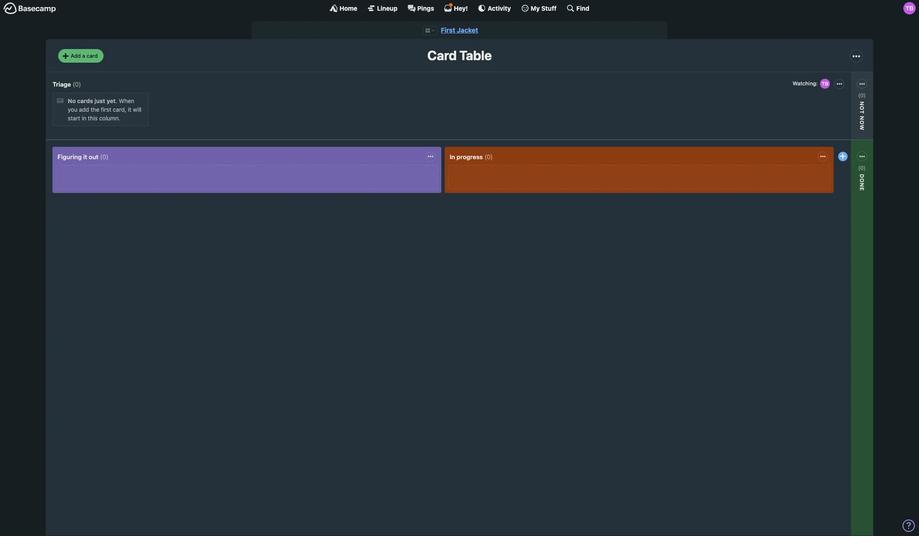 Task type: describe. For each thing, give the bounding box(es) containing it.
hey!
[[454, 4, 468, 12]]

(0) right progress
[[485, 153, 493, 160]]

my stuff button
[[521, 4, 557, 12]]

the
[[91, 106, 99, 113]]

first jacket link
[[441, 26, 478, 34]]

(0) right out
[[100, 153, 108, 160]]

out
[[89, 153, 98, 160]]

2 o from the top
[[859, 120, 866, 125]]

this
[[88, 115, 98, 122]]

2 n from the top
[[859, 183, 866, 187]]

add a card
[[71, 52, 98, 59]]

lineup link
[[367, 4, 398, 12]]

pings
[[417, 4, 434, 12]]

(0) up n
[[859, 92, 866, 99]]

. when you add the first card, it will start in this column.
[[68, 98, 141, 122]]

e
[[859, 187, 866, 191]]

triage (0)
[[53, 80, 81, 88]]

(0) up d
[[859, 165, 866, 171]]

find
[[577, 4, 590, 12]]

when
[[119, 98, 134, 105]]

column.
[[99, 115, 120, 122]]

no cards just yet
[[68, 98, 116, 105]]

no
[[68, 98, 76, 105]]

hey! button
[[444, 3, 468, 12]]

d
[[859, 174, 866, 178]]

figuring it out (0)
[[58, 153, 108, 160]]

home link
[[330, 4, 357, 12]]

stuff
[[542, 4, 557, 12]]

home
[[340, 4, 357, 12]]

triage link
[[53, 80, 71, 88]]

0 horizontal spatial it
[[83, 153, 87, 160]]

card,
[[113, 106, 126, 113]]

it inside . when you add the first card, it will start in this column.
[[128, 106, 131, 113]]

figuring
[[58, 153, 82, 160]]

activity link
[[478, 4, 511, 12]]

table
[[460, 48, 492, 63]]

activity
[[488, 4, 511, 12]]

t
[[859, 110, 866, 114]]

jacket
[[457, 26, 478, 34]]

a
[[82, 52, 85, 59]]

card table
[[427, 48, 492, 63]]

add a card link
[[58, 49, 104, 63]]

start
[[68, 115, 80, 122]]



Task type: locate. For each thing, give the bounding box(es) containing it.
0 vertical spatial n
[[859, 116, 866, 120]]

w
[[859, 125, 866, 131]]

triage
[[53, 80, 71, 88]]

n down t
[[859, 116, 866, 120]]

it left will
[[128, 106, 131, 113]]

1 vertical spatial o
[[859, 120, 866, 125]]

(0) right 'triage' link
[[73, 80, 81, 88]]

1 vertical spatial it
[[83, 153, 87, 160]]

it
[[128, 106, 131, 113], [83, 153, 87, 160]]

switch accounts image
[[3, 2, 56, 15]]

1 horizontal spatial it
[[128, 106, 131, 113]]

n o t n o w
[[859, 101, 866, 131]]

.
[[116, 98, 117, 105]]

0 vertical spatial watching:
[[793, 80, 818, 87]]

first
[[441, 26, 455, 34]]

first jacket
[[441, 26, 478, 34]]

o down t
[[859, 120, 866, 125]]

1 vertical spatial watching:
[[810, 181, 836, 188]]

0 vertical spatial tyler black image
[[904, 2, 916, 14]]

main element
[[0, 0, 919, 16]]

o
[[859, 106, 866, 110], [859, 120, 866, 125], [859, 178, 866, 183]]

card
[[87, 52, 98, 59]]

figuring it out link
[[58, 153, 98, 160]]

d o n e
[[859, 174, 866, 191]]

o for d o n e
[[859, 178, 866, 183]]

0 vertical spatial o
[[859, 106, 866, 110]]

lineup
[[377, 4, 398, 12]]

find button
[[567, 4, 590, 12]]

it left out
[[83, 153, 87, 160]]

my
[[531, 4, 540, 12]]

in progress link
[[450, 153, 483, 160]]

watching:
[[793, 80, 818, 87], [810, 181, 836, 188]]

n
[[859, 116, 866, 120], [859, 183, 866, 187]]

1 vertical spatial tyler black image
[[820, 78, 831, 89]]

o up e
[[859, 178, 866, 183]]

1 n from the top
[[859, 116, 866, 120]]

first
[[101, 106, 111, 113]]

just
[[95, 98, 105, 105]]

1 o from the top
[[859, 106, 866, 110]]

pings button
[[408, 4, 434, 12]]

None submit
[[808, 118, 865, 128], [808, 191, 865, 201], [808, 118, 865, 128], [808, 191, 865, 201]]

in
[[450, 153, 455, 160]]

1 horizontal spatial tyler black image
[[904, 2, 916, 14]]

yet
[[107, 98, 116, 105]]

tyler black image
[[904, 2, 916, 14], [820, 78, 831, 89]]

o for n o t n o w
[[859, 106, 866, 110]]

progress
[[457, 153, 483, 160]]

cards
[[77, 98, 93, 105]]

my stuff
[[531, 4, 557, 12]]

0 horizontal spatial tyler black image
[[820, 78, 831, 89]]

card
[[427, 48, 457, 63]]

1 vertical spatial n
[[859, 183, 866, 187]]

n down d
[[859, 183, 866, 187]]

you
[[68, 106, 77, 113]]

add
[[71, 52, 81, 59]]

will
[[133, 106, 141, 113]]

2 vertical spatial o
[[859, 178, 866, 183]]

tyler black image inside main "element"
[[904, 2, 916, 14]]

in progress (0)
[[450, 153, 493, 160]]

3 o from the top
[[859, 178, 866, 183]]

o up the w
[[859, 106, 866, 110]]

0 vertical spatial it
[[128, 106, 131, 113]]

(0)
[[73, 80, 81, 88], [859, 92, 866, 99], [100, 153, 108, 160], [485, 153, 493, 160], [859, 165, 866, 171]]

add
[[79, 106, 89, 113]]

in
[[82, 115, 86, 122]]

n
[[859, 101, 866, 106]]



Task type: vqa. For each thing, say whether or not it's contained in the screenshot.
the My Schedule link
no



